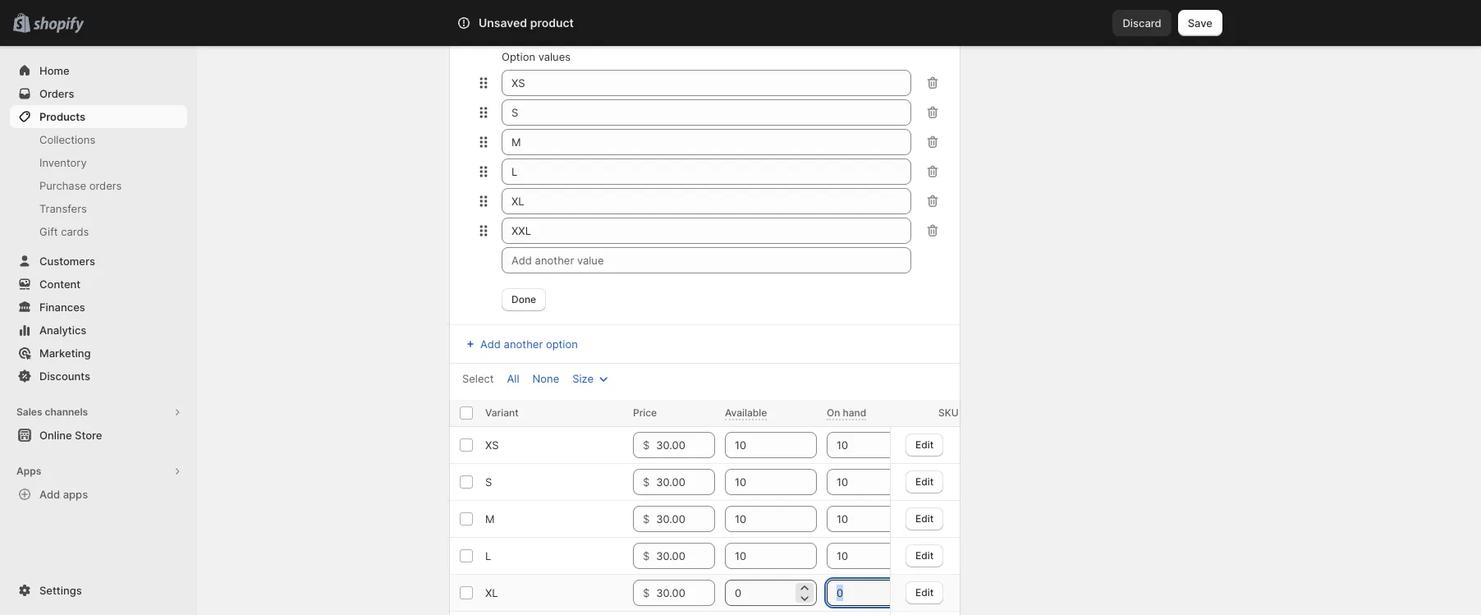 Task type: vqa. For each thing, say whether or not it's contained in the screenshot.
the . in the bottom of the page
no



Task type: describe. For each thing, give the bounding box(es) containing it.
add apps button
[[10, 483, 187, 506]]

unsaved product
[[479, 16, 574, 30]]

products link
[[10, 105, 187, 128]]

unsaved
[[479, 16, 527, 30]]

edit button for s
[[906, 470, 944, 493]]

purchase orders link
[[10, 174, 187, 197]]

customers
[[39, 255, 95, 268]]

collections
[[39, 133, 95, 146]]

products
[[39, 110, 85, 123]]

none
[[533, 372, 560, 385]]

price
[[633, 407, 657, 419]]

finances
[[39, 301, 85, 314]]

add for add apps
[[39, 488, 60, 501]]

options element containing xl
[[485, 586, 498, 600]]

size button
[[563, 367, 622, 390]]

done button
[[502, 288, 546, 311]]

gift
[[39, 225, 58, 238]]

options element containing s
[[485, 476, 492, 489]]

xl
[[485, 586, 498, 600]]

orders
[[39, 87, 74, 100]]

apps
[[16, 465, 41, 477]]

all
[[507, 372, 519, 385]]

xs
[[485, 439, 499, 452]]

none button
[[523, 367, 569, 390]]

$ for s
[[643, 476, 650, 489]]

transfers link
[[10, 197, 187, 220]]

content
[[39, 278, 81, 291]]

discard button
[[1113, 10, 1172, 36]]

product
[[530, 16, 574, 30]]

discard
[[1123, 16, 1162, 30]]

hand
[[843, 407, 867, 419]]

purchase
[[39, 179, 86, 192]]

size
[[573, 372, 594, 385]]

done
[[512, 293, 536, 306]]

Add another value text field
[[502, 247, 911, 274]]

channels
[[45, 406, 88, 418]]

cards
[[61, 225, 89, 238]]

home
[[39, 64, 69, 77]]

marketing
[[39, 347, 91, 360]]

$ for xl
[[643, 586, 650, 600]]

variant
[[485, 407, 519, 419]]

search
[[530, 16, 565, 30]]

inventory link
[[10, 151, 187, 174]]

$ for m
[[643, 513, 650, 526]]

$ for l
[[643, 549, 650, 563]]

settings
[[39, 584, 82, 597]]

transfers
[[39, 202, 87, 215]]

save
[[1188, 16, 1213, 30]]

edit button for m
[[906, 507, 944, 530]]

5 edit from the top
[[916, 586, 934, 598]]

apps
[[63, 488, 88, 501]]

all button
[[497, 367, 529, 390]]

shopify image
[[33, 17, 84, 33]]

collections link
[[10, 128, 187, 151]]

l
[[485, 549, 491, 563]]

purchase orders
[[39, 179, 122, 192]]

select
[[462, 372, 494, 385]]

on hand
[[827, 407, 867, 419]]



Task type: locate. For each thing, give the bounding box(es) containing it.
$ text field for m
[[656, 506, 715, 532]]

0 vertical spatial add
[[480, 338, 501, 351]]

options element down variant
[[485, 439, 499, 452]]

$ text field for l
[[656, 543, 715, 569]]

1 $ text field from the top
[[656, 506, 715, 532]]

5 $ from the top
[[643, 586, 650, 600]]

search button
[[503, 10, 979, 36]]

1 vertical spatial $ text field
[[656, 469, 715, 495]]

4 options element from the top
[[485, 549, 491, 563]]

save button
[[1178, 10, 1223, 36]]

add for add another option
[[480, 338, 501, 351]]

online
[[39, 429, 72, 442]]

4 $ from the top
[[643, 549, 650, 563]]

option
[[502, 50, 536, 63]]

1 horizontal spatial add
[[480, 338, 501, 351]]

gift cards link
[[10, 220, 187, 243]]

add another option
[[480, 338, 578, 351]]

discounts link
[[10, 365, 187, 388]]

option values
[[502, 50, 571, 63]]

1 options element from the top
[[485, 439, 499, 452]]

on
[[827, 407, 841, 419]]

options element containing l
[[485, 549, 491, 563]]

add left "another"
[[480, 338, 501, 351]]

3 edit button from the top
[[906, 507, 944, 530]]

4 edit from the top
[[916, 549, 934, 561]]

2 $ text field from the top
[[656, 469, 715, 495]]

0 horizontal spatial add
[[39, 488, 60, 501]]

edit button
[[906, 433, 944, 456], [906, 470, 944, 493], [906, 507, 944, 530], [906, 544, 944, 567], [906, 581, 944, 604]]

edit for s
[[916, 475, 934, 487]]

analytics link
[[10, 319, 187, 342]]

0 vertical spatial $ text field
[[656, 432, 715, 458]]

None text field
[[502, 99, 911, 126], [502, 218, 911, 244], [502, 99, 911, 126], [502, 218, 911, 244]]

customers link
[[10, 250, 187, 273]]

add
[[480, 338, 501, 351], [39, 488, 60, 501]]

5 edit button from the top
[[906, 581, 944, 604]]

finances link
[[10, 296, 187, 319]]

5 options element from the top
[[485, 586, 498, 600]]

m
[[485, 513, 495, 526]]

edit for m
[[916, 512, 934, 524]]

available
[[725, 407, 767, 419]]

options element
[[485, 439, 499, 452], [485, 476, 492, 489], [485, 513, 495, 526], [485, 549, 491, 563], [485, 586, 498, 600]]

None text field
[[502, 70, 911, 96], [502, 129, 911, 155], [502, 159, 911, 185], [502, 188, 911, 214], [502, 70, 911, 96], [502, 129, 911, 155], [502, 159, 911, 185], [502, 188, 911, 214]]

edit for xs
[[916, 438, 934, 450]]

3 $ from the top
[[643, 513, 650, 526]]

online store
[[39, 429, 102, 442]]

add left apps
[[39, 488, 60, 501]]

add another option button
[[453, 333, 588, 356]]

1 edit button from the top
[[906, 433, 944, 456]]

options element up m
[[485, 476, 492, 489]]

3 edit from the top
[[916, 512, 934, 524]]

$ text field for xl
[[656, 580, 715, 606]]

$ text field
[[656, 432, 715, 458], [656, 469, 715, 495], [656, 543, 715, 569]]

sales channels button
[[10, 401, 187, 424]]

$
[[643, 439, 650, 452], [643, 476, 650, 489], [643, 513, 650, 526], [643, 549, 650, 563], [643, 586, 650, 600]]

edit for l
[[916, 549, 934, 561]]

edit button for l
[[906, 544, 944, 567]]

options element containing m
[[485, 513, 495, 526]]

apps button
[[10, 460, 187, 483]]

values
[[538, 50, 571, 63]]

2 edit button from the top
[[906, 470, 944, 493]]

2 $ from the top
[[643, 476, 650, 489]]

edit button for xs
[[906, 433, 944, 456]]

3 options element from the top
[[485, 513, 495, 526]]

2 vertical spatial $ text field
[[656, 543, 715, 569]]

add inside add another option "button"
[[480, 338, 501, 351]]

settings link
[[10, 579, 187, 602]]

edit
[[916, 438, 934, 450], [916, 475, 934, 487], [916, 512, 934, 524], [916, 549, 934, 561], [916, 586, 934, 598]]

1 vertical spatial add
[[39, 488, 60, 501]]

$ text field for xs
[[656, 432, 715, 458]]

1 vertical spatial $ text field
[[656, 580, 715, 606]]

sales
[[16, 406, 42, 418]]

marketing link
[[10, 342, 187, 365]]

$ for xs
[[643, 439, 650, 452]]

options element down s
[[485, 513, 495, 526]]

online store link
[[10, 424, 187, 447]]

None number field
[[725, 432, 793, 458], [827, 432, 894, 458], [725, 469, 793, 495], [827, 469, 894, 495], [725, 506, 793, 532], [827, 506, 894, 532], [725, 543, 793, 569], [827, 543, 894, 569], [725, 580, 793, 606], [827, 580, 894, 606], [725, 432, 793, 458], [827, 432, 894, 458], [725, 469, 793, 495], [827, 469, 894, 495], [725, 506, 793, 532], [827, 506, 894, 532], [725, 543, 793, 569], [827, 543, 894, 569], [725, 580, 793, 606], [827, 580, 894, 606]]

3 $ text field from the top
[[656, 543, 715, 569]]

another
[[504, 338, 543, 351]]

0 vertical spatial $ text field
[[656, 506, 715, 532]]

online store button
[[0, 424, 197, 447]]

analytics
[[39, 324, 86, 337]]

home link
[[10, 59, 187, 82]]

discounts
[[39, 370, 90, 383]]

options element down the l
[[485, 586, 498, 600]]

s
[[485, 476, 492, 489]]

content link
[[10, 273, 187, 296]]

orders link
[[10, 82, 187, 105]]

1 edit from the top
[[916, 438, 934, 450]]

4 edit button from the top
[[906, 544, 944, 567]]

1 $ text field from the top
[[656, 432, 715, 458]]

$ text field
[[656, 506, 715, 532], [656, 580, 715, 606]]

option
[[546, 338, 578, 351]]

$ text field for s
[[656, 469, 715, 495]]

add inside add apps button
[[39, 488, 60, 501]]

1 $ from the top
[[643, 439, 650, 452]]

sku
[[939, 407, 959, 419]]

inventory
[[39, 156, 87, 169]]

2 options element from the top
[[485, 476, 492, 489]]

sales channels
[[16, 406, 88, 418]]

2 edit from the top
[[916, 475, 934, 487]]

options element containing xs
[[485, 439, 499, 452]]

add apps
[[39, 488, 88, 501]]

orders
[[89, 179, 122, 192]]

gift cards
[[39, 225, 89, 238]]

options element down m
[[485, 549, 491, 563]]

store
[[75, 429, 102, 442]]

2 $ text field from the top
[[656, 580, 715, 606]]



